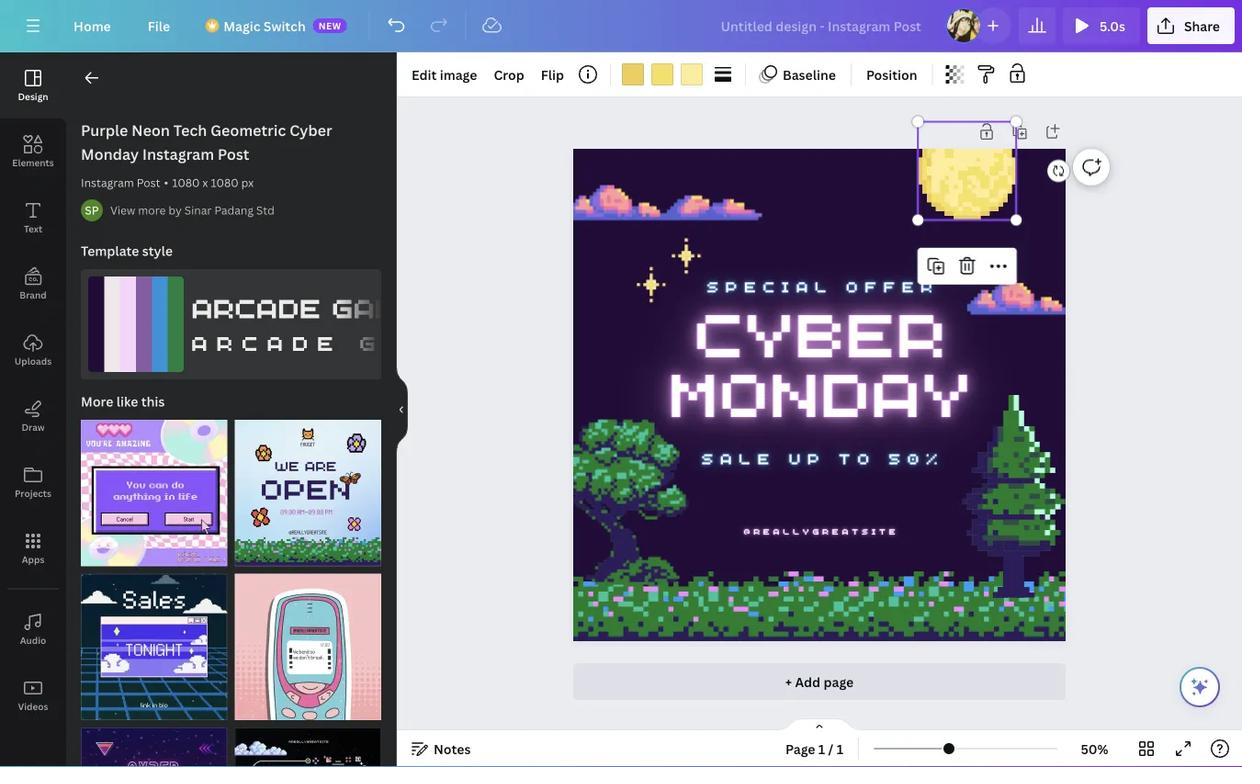 Task type: vqa. For each thing, say whether or not it's contained in the screenshot.
SOCIAL MEDIA
no



Task type: describe. For each thing, give the bounding box(es) containing it.
magic switch
[[223, 17, 306, 34]]

view
[[110, 203, 135, 218]]

post inside purple neon tech geometric cyber monday instagram post
[[218, 144, 249, 164]]

1 1 from the left
[[819, 740, 826, 758]]

@reallygreatsite
[[744, 525, 899, 537]]

#ffed95 image
[[681, 63, 703, 85]]

design
[[18, 90, 48, 102]]

page
[[824, 673, 854, 691]]

add
[[795, 673, 821, 691]]

modern y2k motivational instagram post group
[[81, 409, 227, 567]]

design button
[[0, 52, 66, 119]]

notes
[[434, 740, 471, 758]]

sinar padang std element
[[81, 199, 103, 221]]

blue animated pixel computer retro sale night instagram post group
[[81, 563, 227, 721]]

flip button
[[534, 60, 572, 89]]

purple
[[81, 120, 128, 140]]

share
[[1185, 17, 1220, 34]]

colorful floral pixel open sign instagram post image
[[235, 420, 381, 567]]

text button
[[0, 185, 66, 251]]

new
[[319, 19, 342, 32]]

instagram inside purple neon tech geometric cyber monday instagram post
[[142, 144, 214, 164]]

apps
[[22, 553, 44, 566]]

50% inside 50% 'dropdown button'
[[1081, 740, 1109, 758]]

2 1 from the left
[[837, 740, 844, 758]]

+
[[786, 673, 792, 691]]

black and neon green retro geometric black friday instagram post group
[[235, 717, 381, 767]]

up
[[789, 446, 826, 469]]

#f7e05a image
[[652, 63, 674, 85]]

view more by sinar padang std
[[110, 203, 275, 218]]

2 arcade from the top
[[191, 326, 342, 357]]

purple and pink neon cyber monday carousel instagram post group
[[81, 717, 227, 767]]

projects
[[15, 487, 51, 500]]

apps button
[[0, 516, 66, 582]]

baseline button
[[754, 60, 844, 89]]

edit image
[[412, 66, 477, 83]]

color group
[[618, 60, 707, 89]]

hide image
[[396, 366, 408, 454]]

sale
[[701, 446, 776, 469]]

share button
[[1148, 7, 1235, 44]]

modern y2k motivational instagram post image
[[81, 420, 227, 567]]

cyber monday
[[668, 281, 972, 434]]

pink cyan white illustration retro cell phone daily motivation quote instagram post image
[[235, 574, 381, 721]]

brand
[[20, 289, 47, 301]]

pink cyan white illustration retro cell phone daily motivation quote instagram post group
[[235, 563, 381, 721]]

flip
[[541, 66, 564, 83]]

arcade gamer arcade gamer
[[191, 285, 485, 357]]

#f7e05a image
[[652, 63, 674, 85]]

uploads button
[[0, 317, 66, 383]]

home
[[74, 17, 111, 34]]

main menu bar
[[0, 0, 1243, 52]]

side panel tab list
[[0, 52, 66, 729]]

monday inside purple neon tech geometric cyber monday instagram post
[[81, 144, 139, 164]]

projects button
[[0, 449, 66, 516]]

purple neon tech geometric cyber monday instagram post
[[81, 120, 332, 164]]

5.0s
[[1100, 17, 1126, 34]]

videos button
[[0, 663, 66, 729]]

1 vertical spatial gamer
[[359, 326, 485, 357]]

#ffed95 image
[[681, 63, 703, 85]]

home link
[[59, 7, 126, 44]]

draw button
[[0, 383, 66, 449]]



Task type: locate. For each thing, give the bounding box(es) containing it.
0 vertical spatial cyber
[[290, 120, 332, 140]]

neon
[[132, 120, 170, 140]]

more
[[81, 393, 113, 410]]

1 left '/'
[[819, 740, 826, 758]]

blue animated pixel computer retro sale night instagram post image
[[81, 574, 227, 721]]

position
[[867, 66, 918, 83]]

0 vertical spatial post
[[218, 144, 249, 164]]

1 horizontal spatial instagram
[[142, 144, 214, 164]]

#f0cc4c image
[[622, 63, 644, 85]]

edit image button
[[404, 60, 485, 89]]

gamer
[[332, 285, 440, 326], [359, 326, 485, 357]]

1 horizontal spatial 50%
[[1081, 740, 1109, 758]]

post down the geometric
[[218, 144, 249, 164]]

uploads
[[15, 355, 52, 367]]

special offer
[[707, 274, 939, 297]]

px
[[241, 175, 254, 190]]

this
[[141, 393, 165, 410]]

2 1080 from the left
[[211, 175, 239, 190]]

/
[[829, 740, 834, 758]]

page 1 / 1
[[786, 740, 844, 758]]

page
[[786, 740, 816, 758]]

draw
[[22, 421, 45, 433]]

0 vertical spatial gamer
[[332, 285, 440, 326]]

special
[[707, 274, 833, 297]]

1
[[819, 740, 826, 758], [837, 740, 844, 758]]

crop
[[494, 66, 524, 83]]

by
[[169, 203, 182, 218]]

instagram
[[142, 144, 214, 164], [81, 175, 134, 190]]

1080 x 1080 px
[[172, 175, 254, 190]]

Design title text field
[[706, 7, 938, 44]]

1 1080 from the left
[[172, 175, 200, 190]]

tech
[[173, 120, 207, 140]]

template style
[[81, 242, 173, 260]]

0 horizontal spatial 50%
[[889, 446, 945, 469]]

position button
[[859, 60, 925, 89]]

post
[[218, 144, 249, 164], [137, 175, 160, 190]]

1 vertical spatial cyber
[[693, 281, 946, 375]]

edit
[[412, 66, 437, 83]]

instagram post
[[81, 175, 160, 190]]

std
[[256, 203, 275, 218]]

1 horizontal spatial cyber
[[693, 281, 946, 375]]

0 horizontal spatial post
[[137, 175, 160, 190]]

1 vertical spatial arcade
[[191, 326, 342, 357]]

arcade
[[191, 285, 321, 326], [191, 326, 342, 357]]

1 right '/'
[[837, 740, 844, 758]]

cyber inside cyber monday
[[693, 281, 946, 375]]

1 vertical spatial post
[[137, 175, 160, 190]]

cyber
[[290, 120, 332, 140], [693, 281, 946, 375]]

1 arcade from the top
[[191, 285, 321, 326]]

0 vertical spatial 50%
[[889, 446, 945, 469]]

1 vertical spatial monday
[[668, 340, 972, 434]]

1080 right x at the left top
[[211, 175, 239, 190]]

canva assistant image
[[1189, 676, 1211, 698]]

text
[[24, 222, 42, 235]]

padang
[[214, 203, 254, 218]]

more like this
[[81, 393, 165, 410]]

template
[[81, 242, 139, 260]]

videos
[[18, 700, 48, 713]]

0 horizontal spatial cyber
[[290, 120, 332, 140]]

style
[[142, 242, 173, 260]]

view more by sinar padang std button
[[110, 201, 275, 220]]

crop button
[[487, 60, 532, 89]]

1 horizontal spatial 1080
[[211, 175, 239, 190]]

instagram down tech
[[142, 144, 214, 164]]

monday up sale up to 50%
[[668, 340, 972, 434]]

sinar padang std image
[[81, 199, 103, 221]]

notes button
[[404, 734, 478, 764]]

brand button
[[0, 251, 66, 317]]

colorful floral pixel open sign instagram post group
[[235, 409, 381, 567]]

1 horizontal spatial 1
[[837, 740, 844, 758]]

baseline
[[783, 66, 836, 83]]

show pages image
[[776, 718, 864, 732]]

cyber inside purple neon tech geometric cyber monday instagram post
[[290, 120, 332, 140]]

monday
[[81, 144, 139, 164], [668, 340, 972, 434]]

50%
[[889, 446, 945, 469], [1081, 740, 1109, 758]]

image
[[440, 66, 477, 83]]

0 horizontal spatial 1
[[819, 740, 826, 758]]

switch
[[264, 17, 306, 34]]

0 horizontal spatial instagram
[[81, 175, 134, 190]]

1080
[[172, 175, 200, 190], [211, 175, 239, 190]]

1 horizontal spatial post
[[218, 144, 249, 164]]

0 horizontal spatial 1080
[[172, 175, 200, 190]]

offer
[[846, 274, 939, 297]]

0 horizontal spatial monday
[[81, 144, 139, 164]]

#f0cc4c image
[[622, 63, 644, 85]]

0 vertical spatial monday
[[81, 144, 139, 164]]

sinar
[[184, 203, 212, 218]]

x
[[203, 175, 208, 190]]

sale up to 50%
[[701, 446, 945, 469]]

file
[[148, 17, 170, 34]]

geometric
[[211, 120, 286, 140]]

+ add page button
[[573, 664, 1066, 700]]

1 vertical spatial 50%
[[1081, 740, 1109, 758]]

post up more
[[137, 175, 160, 190]]

1 vertical spatial instagram
[[81, 175, 134, 190]]

5.0s button
[[1063, 7, 1140, 44]]

audio
[[20, 634, 46, 647]]

to
[[839, 446, 876, 469]]

audio button
[[0, 596, 66, 663]]

like
[[116, 393, 138, 410]]

file button
[[133, 7, 185, 44]]

instagram up view
[[81, 175, 134, 190]]

elements
[[12, 156, 54, 169]]

monday down "purple"
[[81, 144, 139, 164]]

0 vertical spatial arcade
[[191, 285, 321, 326]]

1 horizontal spatial monday
[[668, 340, 972, 434]]

1080 left x at the left top
[[172, 175, 200, 190]]

black and neon green retro geometric black friday instagram post image
[[235, 728, 381, 767]]

50% button
[[1065, 734, 1125, 764]]

+ add page
[[786, 673, 854, 691]]

elements button
[[0, 119, 66, 185]]

more
[[138, 203, 166, 218]]

magic
[[223, 17, 261, 34]]

0 vertical spatial instagram
[[142, 144, 214, 164]]



